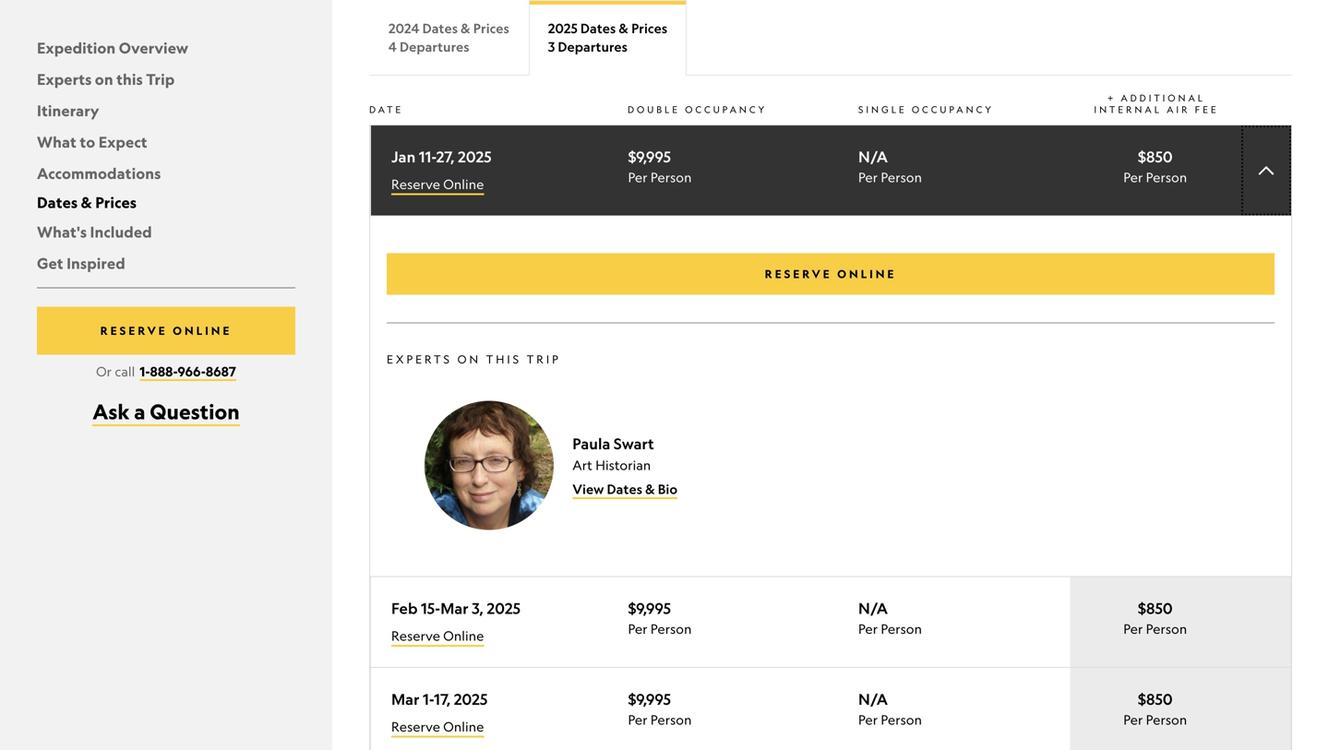 Task type: locate. For each thing, give the bounding box(es) containing it.
1 vertical spatial this
[[486, 353, 522, 366]]

& up the what's included link
[[81, 193, 92, 212]]

what's included
[[37, 222, 152, 241]]

1- inside cell
[[423, 691, 434, 709]]

1 horizontal spatial mar
[[441, 600, 469, 618]]

1 vertical spatial trip
[[527, 353, 561, 366]]

0 vertical spatial $9,995 per person
[[628, 148, 692, 185]]

0 vertical spatial this
[[116, 70, 143, 89]]

departures down 2024
[[400, 39, 469, 55]]

1 vertical spatial $850
[[1138, 600, 1173, 618]]

mar 1-17, 2025 cell
[[370, 668, 628, 751]]

mar left the 17,
[[391, 691, 420, 709]]

1 horizontal spatial 1-
[[423, 691, 434, 709]]

reserve online inside mar 1-17, 2025 cell
[[391, 719, 484, 735]]

1 horizontal spatial experts on this trip
[[387, 353, 561, 366]]

3 $9,995 per person from the top
[[628, 691, 692, 728]]

1 horizontal spatial experts
[[387, 353, 452, 366]]

n/a cell
[[858, 126, 1070, 216], [858, 578, 1070, 668], [858, 668, 1070, 751]]

person
[[651, 170, 692, 185], [881, 170, 922, 185], [1146, 170, 1187, 185], [651, 621, 692, 637], [881, 621, 922, 637], [1146, 621, 1187, 637], [651, 712, 692, 728], [881, 712, 922, 728], [1146, 712, 1187, 728]]

2 $9,995 cell from the top
[[628, 578, 858, 668]]

& right 2024
[[461, 20, 471, 37]]

$850 for jan 11-27, 2025
[[1138, 148, 1173, 166]]

departures inside 2025 dates & prices 3 departures
[[558, 39, 628, 55]]

0 horizontal spatial prices
[[95, 193, 137, 212]]

2 departures from the left
[[558, 39, 628, 55]]

2 $9,995 from the top
[[628, 600, 671, 618]]

reserve online for mar 1-17, 2025
[[391, 719, 484, 735]]

departures inside 2024 dates & prices 4 departures
[[400, 39, 469, 55]]

online inside mar 1-17, 2025 cell
[[443, 719, 484, 735]]

2 n/a per person from the top
[[858, 600, 922, 637]]

3 n/a cell from the top
[[858, 668, 1070, 751]]

air
[[1167, 104, 1190, 116]]

1 vertical spatial experts
[[387, 353, 452, 366]]

art
[[573, 457, 593, 473]]

occupancy right the double at top
[[685, 104, 767, 116]]

inspired
[[67, 254, 125, 273]]

3 $850 from the top
[[1138, 691, 1173, 709]]

3 n/a from the top
[[858, 691, 888, 709]]

0 vertical spatial $9,995
[[628, 148, 671, 166]]

person for "n/a" cell associated with feb 15-mar 3, 2025
[[881, 621, 922, 637]]

0 horizontal spatial mar
[[391, 691, 420, 709]]

departures
[[400, 39, 469, 55], [558, 39, 628, 55]]

1 $850 from the top
[[1138, 148, 1173, 166]]

$9,995 for mar 1-17, 2025
[[628, 691, 671, 709]]

occupancy for double occupancy
[[685, 104, 767, 116]]

prices inside 2024 dates & prices 4 departures
[[473, 20, 509, 37]]

tab list
[[369, 0, 1292, 76]]

3 n/a per person from the top
[[858, 691, 922, 728]]

row
[[369, 83, 1292, 125], [369, 126, 1292, 578], [370, 126, 1291, 216], [370, 126, 1291, 216], [370, 578, 1291, 668], [370, 668, 1291, 751]]

jan 11-27, 2025 cell
[[370, 126, 628, 216]]

2025 inside 2025 dates & prices 3 departures
[[548, 20, 578, 37]]

0 horizontal spatial departures
[[400, 39, 469, 55]]

0 horizontal spatial trip
[[146, 70, 175, 89]]

expect
[[99, 132, 147, 151]]

dates inside 2025 dates & prices 3 departures
[[581, 20, 616, 37]]

+ additional internal air fee column header
[[1071, 83, 1292, 125]]

prices inside 2025 dates & prices 3 departures
[[632, 20, 668, 37]]

0 vertical spatial on
[[95, 70, 113, 89]]

& up the double at top
[[619, 20, 629, 37]]

reserve online link
[[391, 175, 484, 195], [387, 254, 1275, 295], [37, 307, 295, 355], [391, 627, 484, 647], [391, 718, 484, 738]]

table
[[369, 83, 1292, 751]]

n/a per person
[[858, 148, 922, 185], [858, 600, 922, 637], [858, 691, 922, 728]]

$850 per person
[[1124, 148, 1187, 185], [1124, 600, 1187, 637], [1124, 691, 1187, 728]]

occupancy right single
[[912, 104, 994, 116]]

prices up the double at top
[[632, 20, 668, 37]]

mar
[[441, 600, 469, 618], [391, 691, 420, 709]]

0 vertical spatial $850 per person
[[1124, 148, 1187, 185]]

experts on this trip link
[[37, 70, 175, 89]]

1- right call
[[140, 363, 150, 380]]

prices up included
[[95, 193, 137, 212]]

person for "n/a" cell for mar 1-17, 2025
[[881, 712, 922, 728]]

2 $9,995 per person from the top
[[628, 600, 692, 637]]

0 horizontal spatial occupancy
[[685, 104, 767, 116]]

0 vertical spatial n/a
[[858, 148, 888, 166]]

1 vertical spatial $9,995 cell
[[628, 578, 858, 668]]

additional
[[1121, 92, 1206, 104]]

$9,995 cell for feb 15-mar 3, 2025
[[628, 578, 858, 668]]

online inside the "feb 15-mar 3, 2025" cell
[[443, 628, 484, 644]]

1 vertical spatial $9,995
[[628, 600, 671, 618]]

2 vertical spatial $9,995 per person
[[628, 691, 692, 728]]

online inside paula swart 'row'
[[837, 267, 897, 281]]

1 horizontal spatial this
[[486, 353, 522, 366]]

reserve for feb 15-mar 3, 2025
[[391, 628, 440, 644]]

included
[[90, 222, 152, 241]]

0 vertical spatial $850
[[1138, 148, 1173, 166]]

2 vertical spatial $9,995
[[628, 691, 671, 709]]

overview
[[119, 38, 188, 57]]

0 horizontal spatial experts
[[37, 70, 92, 89]]

occupancy inside column header
[[685, 104, 767, 116]]

a
[[134, 399, 145, 425]]

reserve for mar 1-17, 2025
[[391, 719, 440, 735]]

$9,995 per person
[[628, 148, 692, 185], [628, 600, 692, 637], [628, 691, 692, 728]]

1 vertical spatial on
[[458, 353, 481, 366]]

$9,995 for jan 11-27, 2025
[[628, 148, 671, 166]]

1 departures from the left
[[400, 39, 469, 55]]

experts inside paula swart 'row'
[[387, 353, 452, 366]]

& inside 2025 dates & prices 3 departures
[[619, 20, 629, 37]]

online for jan 11-27, 2025
[[443, 176, 484, 192]]

3,
[[472, 600, 484, 618]]

feb
[[391, 600, 418, 618]]

n/a
[[858, 148, 888, 166], [858, 600, 888, 618], [858, 691, 888, 709]]

888-
[[150, 363, 178, 380]]

2 $850 from the top
[[1138, 600, 1173, 618]]

1-
[[140, 363, 150, 380], [423, 691, 434, 709]]

2 $850 per person from the top
[[1124, 600, 1187, 637]]

reserve inside the jan 11-27, 2025 cell
[[391, 176, 440, 192]]

occupancy inside column header
[[912, 104, 994, 116]]

trip
[[146, 70, 175, 89], [527, 353, 561, 366]]

online for mar 1-17, 2025
[[443, 719, 484, 735]]

2 vertical spatial $850
[[1138, 691, 1173, 709]]

& left bio
[[645, 481, 655, 497]]

&
[[461, 20, 471, 37], [619, 20, 629, 37], [81, 193, 92, 212], [645, 481, 655, 497]]

reserve online link inside the jan 11-27, 2025 cell
[[391, 175, 484, 195]]

feb 15-mar 3, 2025
[[391, 600, 521, 618]]

1 $9,995 per person from the top
[[628, 148, 692, 185]]

what's
[[37, 222, 87, 241]]

2 n/a from the top
[[858, 600, 888, 618]]

1 vertical spatial n/a per person
[[858, 600, 922, 637]]

1 vertical spatial experts on this trip
[[387, 353, 561, 366]]

view
[[573, 481, 604, 497]]

n/a per person for feb 15-mar 3, 2025
[[858, 600, 922, 637]]

17,
[[434, 691, 451, 709]]

$850
[[1138, 148, 1173, 166], [1138, 600, 1173, 618], [1138, 691, 1173, 709]]

experts on this trip
[[37, 70, 175, 89], [387, 353, 561, 366]]

row containing feb 15-mar 3, 2025
[[370, 578, 1291, 668]]

2 n/a cell from the top
[[858, 578, 1070, 668]]

expedition overview link
[[37, 38, 188, 57]]

$9,995 per person for feb 15-mar 3, 2025
[[628, 600, 692, 637]]

2025
[[548, 20, 578, 37], [458, 148, 492, 166], [487, 600, 521, 618], [454, 691, 488, 709]]

itinerary link
[[37, 101, 99, 120]]

1- down 15-
[[423, 691, 434, 709]]

1 $9,995 cell from the top
[[628, 126, 858, 216]]

departures right 3
[[558, 39, 628, 55]]

reserve online inside paula swart 'row'
[[765, 267, 897, 281]]

n/a per person for jan 11-27, 2025
[[858, 148, 922, 185]]

0 horizontal spatial experts on this trip
[[37, 70, 175, 89]]

reserve inside the "feb 15-mar 3, 2025" cell
[[391, 628, 440, 644]]

jan 11-27, 2025
[[391, 148, 492, 166]]

experts on this trip inside paula swart 'row'
[[387, 353, 561, 366]]

1 horizontal spatial prices
[[473, 20, 509, 37]]

2 vertical spatial n/a cell
[[858, 668, 1070, 751]]

$9,995 cell for jan 11-27, 2025
[[628, 126, 858, 216]]

jan
[[391, 148, 416, 166]]

0 vertical spatial experts on this trip
[[37, 70, 175, 89]]

on
[[95, 70, 113, 89], [458, 353, 481, 366]]

2025 right 27,
[[458, 148, 492, 166]]

1 n/a from the top
[[858, 148, 888, 166]]

prices
[[473, 20, 509, 37], [632, 20, 668, 37], [95, 193, 137, 212]]

3 $850 per person from the top
[[1124, 691, 1187, 728]]

3 $9,995 from the top
[[628, 691, 671, 709]]

reserve online link inside the "feb 15-mar 3, 2025" cell
[[391, 627, 484, 647]]

$9,995
[[628, 148, 671, 166], [628, 600, 671, 618], [628, 691, 671, 709]]

1 vertical spatial $9,995 per person
[[628, 600, 692, 637]]

$9,995 per person for mar 1-17, 2025
[[628, 691, 692, 728]]

1 $850 per person from the top
[[1124, 148, 1187, 185]]

2025 inside cell
[[458, 148, 492, 166]]

2 vertical spatial $9,995 cell
[[628, 668, 858, 751]]

$9,995 for feb 15-mar 3, 2025
[[628, 600, 671, 618]]

or call 1-888-966-8687
[[96, 363, 236, 380]]

1 horizontal spatial trip
[[527, 353, 561, 366]]

n/a per person for mar 1-17, 2025
[[858, 691, 922, 728]]

1 horizontal spatial on
[[458, 353, 481, 366]]

mar left 3,
[[441, 600, 469, 618]]

get inspired
[[37, 254, 125, 273]]

2025 up 3
[[548, 20, 578, 37]]

n/a cell for jan 11-27, 2025
[[858, 126, 1070, 216]]

0 horizontal spatial 1-
[[140, 363, 150, 380]]

1 horizontal spatial departures
[[558, 39, 628, 55]]

2 vertical spatial n/a
[[858, 691, 888, 709]]

occupancy
[[685, 104, 767, 116], [912, 104, 994, 116]]

0 vertical spatial n/a cell
[[858, 126, 1070, 216]]

1-888-966-8687 link
[[140, 363, 236, 381]]

online for feb 15-mar 3, 2025
[[443, 628, 484, 644]]

or
[[96, 364, 112, 379]]

reserve inside mar 1-17, 2025 cell
[[391, 719, 440, 735]]

2 horizontal spatial prices
[[632, 20, 668, 37]]

1 vertical spatial $850 per person
[[1124, 600, 1187, 637]]

this
[[116, 70, 143, 89], [486, 353, 522, 366]]

date
[[369, 104, 404, 116]]

1 occupancy from the left
[[685, 104, 767, 116]]

feb 15-mar 3, 2025 cell
[[370, 578, 628, 668]]

1 $9,995 from the top
[[628, 148, 671, 166]]

what
[[37, 132, 77, 151]]

0 vertical spatial $9,995 cell
[[628, 126, 858, 216]]

1 vertical spatial n/a cell
[[858, 578, 1070, 668]]

experts
[[37, 70, 92, 89], [387, 353, 452, 366]]

dates
[[422, 20, 458, 37], [581, 20, 616, 37], [37, 193, 78, 212], [607, 481, 642, 497]]

reserve for jan 11-27, 2025
[[391, 176, 440, 192]]

reserve online inside the jan 11-27, 2025 cell
[[391, 176, 484, 192]]

per
[[628, 170, 648, 185], [858, 170, 878, 185], [1124, 170, 1143, 185], [628, 621, 648, 637], [858, 621, 878, 637], [1124, 621, 1143, 637], [628, 712, 648, 728], [858, 712, 878, 728], [1124, 712, 1143, 728]]

2025 right 3,
[[487, 600, 521, 618]]

1 vertical spatial n/a
[[858, 600, 888, 618]]

1 vertical spatial 1-
[[423, 691, 434, 709]]

0 vertical spatial 1-
[[140, 363, 150, 380]]

15-
[[421, 600, 441, 618]]

to
[[80, 132, 95, 151]]

11-
[[419, 148, 436, 166]]

2 occupancy from the left
[[912, 104, 994, 116]]

0 vertical spatial n/a per person
[[858, 148, 922, 185]]

1 vertical spatial mar
[[391, 691, 420, 709]]

reserve online link inside mar 1-17, 2025 cell
[[391, 718, 484, 738]]

occupancy for single occupancy
[[912, 104, 994, 116]]

1 n/a cell from the top
[[858, 126, 1070, 216]]

online inside the jan 11-27, 2025 cell
[[443, 176, 484, 192]]

reserve online link for jan 11-27, 2025
[[391, 175, 484, 195]]

reserve online for feb 15-mar 3, 2025
[[391, 628, 484, 644]]

3 $9,995 cell from the top
[[628, 668, 858, 751]]

2 vertical spatial $850 per person
[[1124, 691, 1187, 728]]

2024 dates & prices 4 departures
[[389, 20, 509, 55]]

what to expect link
[[37, 132, 147, 151]]

0 horizontal spatial this
[[116, 70, 143, 89]]

row containing mar 1-17, 2025
[[370, 668, 1291, 751]]

reserve online inside the "feb 15-mar 3, 2025" cell
[[391, 628, 484, 644]]

1 horizontal spatial occupancy
[[912, 104, 994, 116]]

2 vertical spatial n/a per person
[[858, 691, 922, 728]]

tab list containing 2024 dates & prices
[[369, 0, 1292, 76]]

prices for 2025 dates & prices 3 departures
[[632, 20, 668, 37]]

online
[[443, 176, 484, 192], [837, 267, 897, 281], [173, 324, 232, 338], [443, 628, 484, 644], [443, 719, 484, 735]]

reserve
[[391, 176, 440, 192], [765, 267, 832, 281], [100, 324, 168, 338], [391, 628, 440, 644], [391, 719, 440, 735]]

& inside paula swart art historian view dates & bio
[[645, 481, 655, 497]]

prices right 2024
[[473, 20, 509, 37]]

$9,995 cell
[[628, 126, 858, 216], [628, 578, 858, 668], [628, 668, 858, 751]]

get inspired link
[[37, 254, 125, 273]]

1 n/a per person from the top
[[858, 148, 922, 185]]

expedition
[[37, 38, 116, 57]]

prices for 2024 dates & prices 4 departures
[[473, 20, 509, 37]]

departures for 2025
[[558, 39, 628, 55]]

reserve online
[[391, 176, 484, 192], [765, 267, 897, 281], [100, 324, 232, 338], [391, 628, 484, 644], [391, 719, 484, 735]]



Task type: vqa. For each thing, say whether or not it's contained in the screenshot.
Call on the left
yes



Task type: describe. For each thing, give the bounding box(es) containing it.
8687
[[206, 363, 236, 380]]

get
[[37, 254, 63, 273]]

$850 for feb 15-mar 3, 2025
[[1138, 600, 1173, 618]]

departures for 2024
[[400, 39, 469, 55]]

call
[[115, 364, 135, 379]]

$850 per person for feb 15-mar 3, 2025
[[1124, 600, 1187, 637]]

n/a for mar 1-17, 2025
[[858, 691, 888, 709]]

single
[[859, 104, 907, 116]]

swart
[[614, 435, 654, 453]]

4
[[389, 39, 397, 55]]

reserve online link for feb 15-mar 3, 2025
[[391, 627, 484, 647]]

2024
[[389, 20, 420, 37]]

+ additional internal air fee
[[1094, 92, 1219, 116]]

accommodations
[[37, 164, 161, 183]]

expert paula swart image
[[425, 401, 554, 530]]

27,
[[436, 148, 455, 166]]

0 horizontal spatial on
[[95, 70, 113, 89]]

& inside 2024 dates & prices 4 departures
[[461, 20, 471, 37]]

reserve online link inside paula swart 'row'
[[387, 254, 1275, 295]]

n/a cell for mar 1-17, 2025
[[858, 668, 1070, 751]]

on inside paula swart 'row'
[[458, 353, 481, 366]]

dates inside 2024 dates & prices 4 departures
[[422, 20, 458, 37]]

2025 dates & prices 3 departures
[[548, 20, 668, 55]]

person for $9,995 cell corresponding to feb 15-mar 3, 2025
[[651, 621, 692, 637]]

ask a question
[[93, 399, 240, 425]]

trip inside paula swart 'row'
[[527, 353, 561, 366]]

person for $9,995 cell related to mar 1-17, 2025
[[651, 712, 692, 728]]

single occupancy
[[859, 104, 994, 116]]

2025 right the 17,
[[454, 691, 488, 709]]

bio
[[658, 481, 678, 497]]

what's included link
[[37, 222, 152, 241]]

accommodations link
[[37, 164, 161, 183]]

mar 1-17, 2025
[[391, 691, 488, 709]]

$9,995 cell for mar 1-17, 2025
[[628, 668, 858, 751]]

double occupancy column header
[[628, 83, 859, 125]]

3
[[548, 39, 555, 55]]

0 vertical spatial trip
[[146, 70, 175, 89]]

historian
[[596, 457, 651, 473]]

reserve inside paula swart 'row'
[[765, 267, 832, 281]]

itinerary
[[37, 101, 99, 120]]

paula swart row
[[370, 216, 1291, 577]]

person for $9,995 cell for jan 11-27, 2025
[[651, 170, 692, 185]]

paula swart art historian view dates & bio
[[573, 435, 678, 497]]

double
[[628, 104, 680, 116]]

$9,995 per person for jan 11-27, 2025
[[628, 148, 692, 185]]

reserve online link for mar 1-17, 2025
[[391, 718, 484, 738]]

paula
[[573, 435, 611, 453]]

$850 per person for jan 11-27, 2025
[[1124, 148, 1187, 185]]

0 vertical spatial experts
[[37, 70, 92, 89]]

0 vertical spatial mar
[[441, 600, 469, 618]]

n/a for jan 11-27, 2025
[[858, 148, 888, 166]]

+
[[1108, 92, 1116, 104]]

question
[[150, 399, 240, 425]]

row containing + additional internal air fee
[[369, 83, 1292, 125]]

$850 for mar 1-17, 2025
[[1138, 691, 1173, 709]]

what to expect
[[37, 132, 147, 151]]

fee
[[1195, 104, 1219, 116]]

table containing jan 11-27, 2025
[[369, 83, 1292, 751]]

ask a question button
[[93, 399, 240, 426]]

n/a for feb 15-mar 3, 2025
[[858, 600, 888, 618]]

reserve online for jan 11-27, 2025
[[391, 176, 484, 192]]

this inside paula swart 'row'
[[486, 353, 522, 366]]

n/a cell for feb 15-mar 3, 2025
[[858, 578, 1070, 668]]

double occupancy
[[628, 104, 767, 116]]

internal
[[1094, 104, 1162, 116]]

ask
[[93, 399, 130, 425]]

dates inside paula swart art historian view dates & bio
[[607, 481, 642, 497]]

single occupancy column header
[[859, 83, 1071, 125]]

$850 per person for mar 1-17, 2025
[[1124, 691, 1187, 728]]

dates & prices
[[37, 193, 137, 212]]

966-
[[178, 363, 206, 380]]

dates & prices link
[[37, 193, 137, 212]]

expedition overview
[[37, 38, 188, 57]]

person for "n/a" cell associated with jan 11-27, 2025
[[881, 170, 922, 185]]



